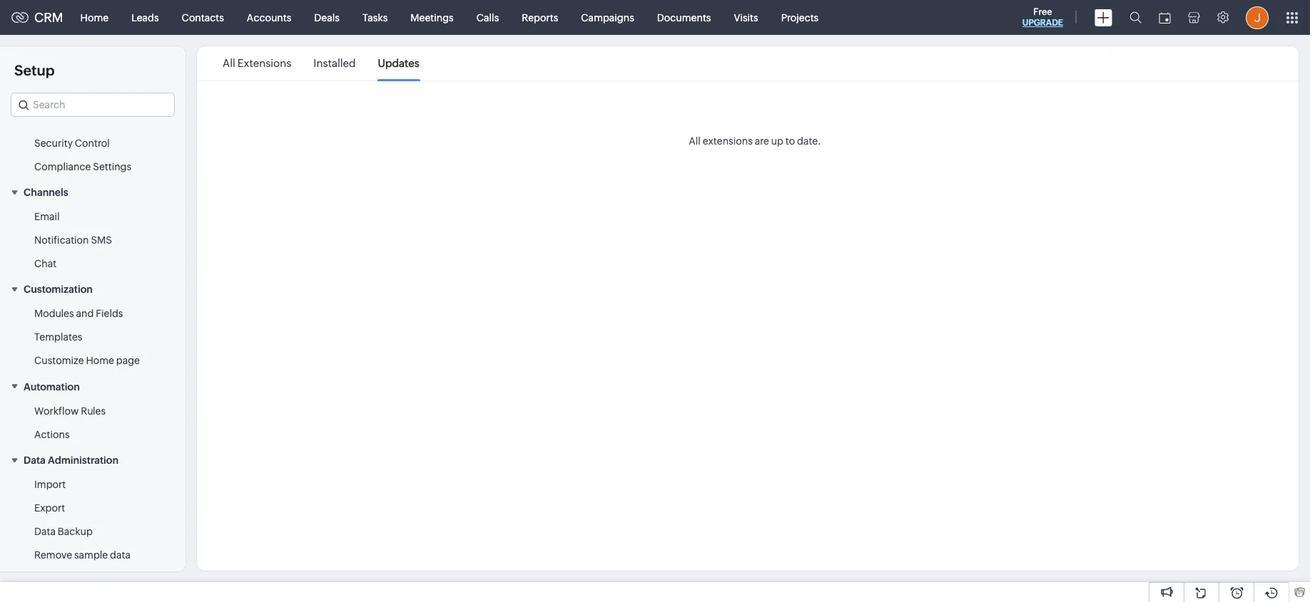 Task type: locate. For each thing, give the bounding box(es) containing it.
automation region
[[0, 400, 186, 447]]

upgrade
[[1022, 18, 1063, 28]]

region
[[0, 108, 186, 179]]

1 vertical spatial home
[[86, 356, 114, 367]]

data down the export link
[[34, 527, 56, 538]]

email link
[[34, 210, 60, 224]]

0 vertical spatial home
[[80, 12, 109, 23]]

installed link
[[314, 47, 356, 80]]

workflow rules link
[[34, 404, 106, 419]]

export
[[34, 503, 65, 515]]

projects link
[[770, 0, 830, 35]]

data administration region
[[0, 474, 186, 603]]

visits link
[[722, 0, 770, 35]]

profile image
[[1246, 6, 1269, 29]]

data for data administration
[[24, 455, 46, 467]]

modules and fields link
[[34, 307, 123, 321]]

all extensions are up to date.
[[689, 136, 821, 147]]

extensions
[[703, 136, 753, 147]]

home right 'crm'
[[80, 12, 109, 23]]

data administration
[[24, 455, 119, 467]]

up
[[771, 136, 783, 147]]

reports
[[522, 12, 558, 23]]

search element
[[1121, 0, 1150, 35]]

documents
[[657, 12, 711, 23]]

projects
[[781, 12, 819, 23]]

create menu element
[[1086, 0, 1121, 35]]

home link
[[69, 0, 120, 35]]

tasks link
[[351, 0, 399, 35]]

chat
[[34, 258, 56, 270]]

customization
[[24, 284, 93, 296]]

leads
[[131, 12, 159, 23]]

data administration button
[[0, 447, 186, 474]]

workflow rules
[[34, 406, 106, 417]]

Search text field
[[11, 93, 174, 116]]

data backup link
[[34, 525, 93, 540]]

security
[[34, 138, 73, 149]]

all for all extensions are up to date.
[[689, 136, 701, 147]]

automation
[[24, 382, 80, 393]]

region containing users
[[0, 108, 186, 179]]

backup
[[58, 527, 93, 538]]

0 horizontal spatial all
[[223, 57, 235, 69]]

all extensions link
[[223, 47, 291, 80]]

free upgrade
[[1022, 6, 1063, 28]]

channels region
[[0, 206, 186, 276]]

workflow
[[34, 406, 79, 417]]

data
[[24, 455, 46, 467], [34, 527, 56, 538]]

campaigns link
[[570, 0, 646, 35]]

data up import link
[[24, 455, 46, 467]]

compliance
[[34, 161, 91, 172]]

0 vertical spatial all
[[223, 57, 235, 69]]

notification
[[34, 235, 89, 246]]

notification sms
[[34, 235, 112, 246]]

accounts
[[247, 12, 291, 23]]

data inside dropdown button
[[24, 455, 46, 467]]

0 vertical spatial data
[[24, 455, 46, 467]]

data inside region
[[34, 527, 56, 538]]

channels
[[24, 187, 68, 198]]

contacts link
[[170, 0, 235, 35]]

to
[[786, 136, 795, 147]]

home up automation dropdown button
[[86, 356, 114, 367]]

1 horizontal spatial all
[[689, 136, 701, 147]]

automation button
[[0, 373, 186, 400]]

leads link
[[120, 0, 170, 35]]

all for all extensions
[[223, 57, 235, 69]]

date.
[[797, 136, 821, 147]]

1 vertical spatial data
[[34, 527, 56, 538]]

page
[[116, 356, 140, 367]]

1 vertical spatial all
[[689, 136, 701, 147]]

administration
[[48, 455, 119, 467]]

home inside customize home page link
[[86, 356, 114, 367]]

users link
[[34, 113, 60, 127]]

all
[[223, 57, 235, 69], [689, 136, 701, 147]]

None field
[[11, 93, 175, 117]]

customize home page link
[[34, 354, 140, 368]]

customize home page
[[34, 356, 140, 367]]

fields
[[96, 309, 123, 320]]

customization region
[[0, 303, 186, 373]]

users
[[34, 114, 60, 125]]

channels button
[[0, 179, 186, 206]]



Task type: describe. For each thing, give the bounding box(es) containing it.
chat link
[[34, 257, 56, 271]]

export link
[[34, 502, 65, 516]]

documents link
[[646, 0, 722, 35]]

templates
[[34, 332, 82, 344]]

modules
[[34, 309, 74, 320]]

rules
[[81, 406, 106, 417]]

customization button
[[0, 276, 186, 303]]

security control
[[34, 138, 110, 149]]

tasks
[[362, 12, 388, 23]]

remove
[[34, 550, 72, 562]]

compliance settings link
[[34, 160, 131, 174]]

crm
[[34, 10, 63, 25]]

calls
[[476, 12, 499, 23]]

extensions
[[237, 57, 291, 69]]

actions
[[34, 429, 70, 441]]

reports link
[[510, 0, 570, 35]]

and
[[76, 309, 94, 320]]

are
[[755, 136, 769, 147]]

remove sample data
[[34, 550, 131, 562]]

profile element
[[1237, 0, 1277, 35]]

crm link
[[11, 10, 63, 25]]

deals link
[[303, 0, 351, 35]]

installed
[[314, 57, 356, 69]]

data
[[110, 550, 131, 562]]

import
[[34, 480, 66, 491]]

deals
[[314, 12, 340, 23]]

create menu image
[[1095, 9, 1113, 26]]

import link
[[34, 478, 66, 492]]

setup
[[14, 62, 55, 78]]

modules and fields
[[34, 309, 123, 320]]

remove sample data link
[[34, 549, 131, 563]]

sms
[[91, 235, 112, 246]]

security control link
[[34, 136, 110, 150]]

meetings link
[[399, 0, 465, 35]]

contacts
[[182, 12, 224, 23]]

control
[[75, 138, 110, 149]]

updates
[[378, 57, 419, 69]]

data backup
[[34, 527, 93, 538]]

home inside home link
[[80, 12, 109, 23]]

search image
[[1130, 11, 1142, 24]]

customize
[[34, 356, 84, 367]]

settings
[[93, 161, 131, 172]]

compliance settings
[[34, 161, 131, 172]]

calls link
[[465, 0, 510, 35]]

meetings
[[411, 12, 454, 23]]

visits
[[734, 12, 758, 23]]

all extensions
[[223, 57, 291, 69]]

updates link
[[378, 47, 419, 80]]

sample
[[74, 550, 108, 562]]

actions link
[[34, 428, 70, 442]]

campaigns
[[581, 12, 634, 23]]

accounts link
[[235, 0, 303, 35]]

calendar image
[[1159, 12, 1171, 23]]

templates link
[[34, 331, 82, 345]]

notification sms link
[[34, 233, 112, 248]]

free
[[1033, 6, 1052, 17]]

email
[[34, 211, 60, 223]]

data for data backup
[[34, 527, 56, 538]]



Task type: vqa. For each thing, say whether or not it's contained in the screenshot.
SMS
yes



